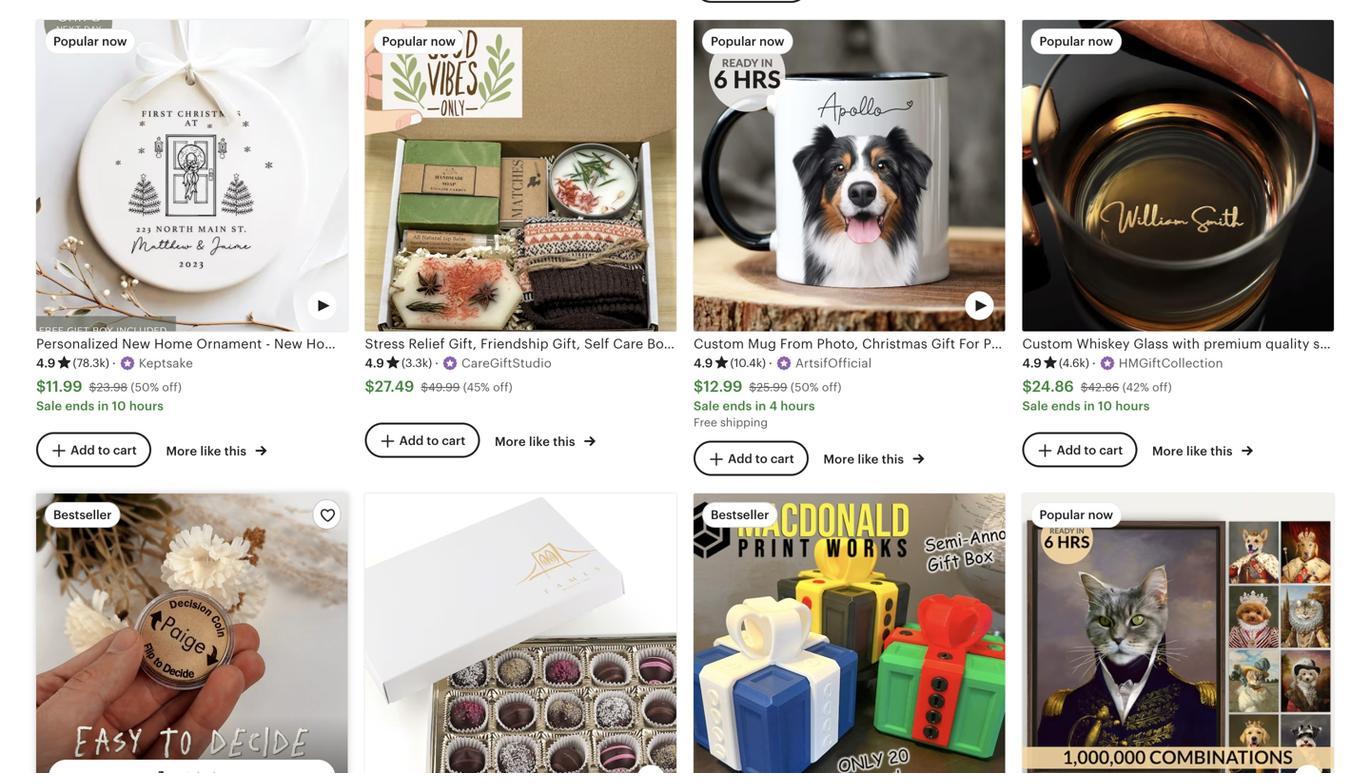 Task type: vqa. For each thing, say whether or not it's contained in the screenshot.
close
no



Task type: locate. For each thing, give the bounding box(es) containing it.
$ left 49.99
[[365, 378, 375, 396]]

(50% right 23.98
[[131, 381, 159, 394]]

quick shop
[[168, 297, 236, 312], [497, 297, 564, 312], [826, 297, 893, 312], [1155, 297, 1222, 312]]

more
[[495, 435, 526, 449], [166, 444, 197, 458], [1152, 444, 1184, 458], [824, 453, 855, 467]]

ends down "24.86"
[[1052, 399, 1081, 413]]

(50% inside $ 11.99 $ 23.98 (50% off) sale ends in 10 hours
[[131, 381, 159, 394]]

more like this link
[[495, 431, 596, 451], [166, 440, 267, 460], [1152, 440, 1253, 460], [824, 449, 924, 469]]

3 off) from the left
[[822, 381, 842, 394]]

· right (10.4k)
[[769, 356, 773, 371]]

quick
[[168, 297, 203, 312], [497, 297, 532, 312], [826, 297, 861, 312], [1155, 297, 1190, 312]]

24.86
[[1032, 378, 1074, 396]]

4 quick shop button from the left
[[1120, 287, 1236, 322]]

sale up free
[[694, 399, 720, 413]]

10 down 23.98
[[112, 399, 126, 413]]

4.9 up 27.49
[[365, 356, 384, 371]]

add for 24.86
[[1057, 444, 1081, 458]]

1 horizontal spatial bestseller link
[[694, 494, 1005, 774]]

bestseller link
[[36, 494, 348, 774], [694, 494, 1005, 774]]

add to cart button down shipping
[[694, 441, 809, 477]]

(45%
[[463, 381, 490, 394]]

2 hours from the left
[[781, 399, 815, 413]]

quick for 24.86
[[1155, 297, 1190, 312]]

sale for 12.99
[[694, 399, 720, 413]]

this for 24.86
[[1211, 444, 1233, 458]]

0 horizontal spatial bestseller link
[[36, 494, 348, 774]]

more like this link for 24.86
[[1152, 440, 1253, 460]]

1 4.9 from the left
[[36, 356, 56, 371]]

ends inside $ 12.99 $ 25.99 (50% off) sale ends in 4 hours free shipping
[[723, 399, 752, 413]]

in down 42.86
[[1084, 399, 1095, 413]]

49.99
[[428, 381, 460, 394]]

2 · from the left
[[435, 356, 439, 371]]

add to cart down $ 11.99 $ 23.98 (50% off) sale ends in 10 hours
[[71, 444, 137, 458]]

4 4.9 from the left
[[1023, 356, 1042, 371]]

1 quick from the left
[[168, 297, 203, 312]]

shipping
[[720, 416, 768, 429]]

hours
[[129, 399, 164, 413], [781, 399, 815, 413], [1116, 399, 1150, 413]]

to for 24.86
[[1084, 444, 1097, 458]]

$
[[36, 378, 46, 396], [365, 378, 375, 396], [694, 378, 704, 396], [1023, 378, 1032, 396], [89, 381, 97, 394], [421, 381, 428, 394], [749, 381, 757, 394], [1081, 381, 1088, 394]]

1 quick shop from the left
[[168, 297, 236, 312]]

add to cart button for 24.86
[[1023, 433, 1137, 468]]

3 ends from the left
[[1052, 399, 1081, 413]]

4 quick shop from the left
[[1155, 297, 1222, 312]]

ends
[[65, 399, 95, 413], [723, 399, 752, 413], [1052, 399, 1081, 413]]

$ inside $ 27.49 $ 49.99 (45% off)
[[421, 381, 428, 394]]

in
[[98, 399, 109, 413], [755, 399, 766, 413], [1084, 399, 1095, 413]]

4 shop from the left
[[1193, 297, 1222, 312]]

4.9 for 27.49
[[365, 356, 384, 371]]

in inside $ 24.86 $ 42.86 (42% off) sale ends in 10 hours
[[1084, 399, 1095, 413]]

sale
[[36, 399, 62, 413], [694, 399, 720, 413], [1023, 399, 1048, 413]]

3 shop from the left
[[864, 297, 893, 312]]

hours for 11.99
[[129, 399, 164, 413]]

hours for 24.86
[[1116, 399, 1150, 413]]

add to cart button down $ 27.49 $ 49.99 (45% off) on the left
[[365, 423, 480, 459]]

cart
[[442, 434, 466, 448], [113, 444, 137, 458], [1099, 444, 1123, 458], [771, 452, 794, 466]]

1 sale from the left
[[36, 399, 62, 413]]

off) right 25.99
[[822, 381, 842, 394]]

0 horizontal spatial 10
[[112, 399, 126, 413]]

quick shop button
[[134, 287, 250, 322], [463, 287, 579, 322], [792, 287, 907, 322], [1120, 287, 1236, 322]]

in left the 4
[[755, 399, 766, 413]]

add to cart button down $ 24.86 $ 42.86 (42% off) sale ends in 10 hours
[[1023, 433, 1137, 468]]

sale for 11.99
[[36, 399, 62, 413]]

quick shop for 11.99
[[168, 297, 236, 312]]

0 horizontal spatial in
[[98, 399, 109, 413]]

4 · from the left
[[1092, 356, 1096, 371]]

to down $ 27.49 $ 49.99 (45% off) on the left
[[427, 434, 439, 448]]

$ down (3.3k)
[[421, 381, 428, 394]]

off) right 23.98
[[162, 381, 182, 394]]

4 quick from the left
[[1155, 297, 1190, 312]]

cart for 12.99
[[771, 452, 794, 466]]

shop for 12.99
[[864, 297, 893, 312]]

(4.6k)
[[1059, 357, 1089, 370]]

3 hours from the left
[[1116, 399, 1150, 413]]

$ down (78.3k)
[[89, 381, 97, 394]]

4.9 up 11.99
[[36, 356, 56, 371]]

off) for 24.86
[[1153, 381, 1172, 394]]

ends up shipping
[[723, 399, 752, 413]]

off) inside $ 24.86 $ 42.86 (42% off) sale ends in 10 hours
[[1153, 381, 1172, 394]]

1 hours from the left
[[129, 399, 164, 413]]

like
[[529, 435, 550, 449], [200, 444, 221, 458], [1187, 444, 1208, 458], [858, 453, 879, 467]]

4.9
[[36, 356, 56, 371], [365, 356, 384, 371], [694, 356, 713, 371], [1023, 356, 1042, 371]]

ends inside $ 24.86 $ 42.86 (42% off) sale ends in 10 hours
[[1052, 399, 1081, 413]]

to down $ 11.99 $ 23.98 (50% off) sale ends in 10 hours
[[98, 444, 110, 458]]

1 (50% from the left
[[131, 381, 159, 394]]

add to cart down shipping
[[728, 452, 794, 466]]

off)
[[162, 381, 182, 394], [493, 381, 513, 394], [822, 381, 842, 394], [1153, 381, 1172, 394]]

· right (4.6k)
[[1092, 356, 1096, 371]]

sale inside $ 12.99 $ 25.99 (50% off) sale ends in 4 hours free shipping
[[694, 399, 720, 413]]

now for personalized new home ornament - new home christmas ornament - wreath new house ornament image
[[102, 34, 127, 49]]

shop
[[206, 297, 236, 312], [535, 297, 564, 312], [864, 297, 893, 312], [1193, 297, 1222, 312]]

2 in from the left
[[755, 399, 766, 413]]

1 shop from the left
[[206, 297, 236, 312]]

4 off) from the left
[[1153, 381, 1172, 394]]

1 off) from the left
[[162, 381, 182, 394]]

add down 27.49
[[399, 434, 424, 448]]

now
[[102, 34, 127, 49], [431, 34, 456, 49], [760, 34, 785, 49], [1088, 34, 1113, 49], [1088, 508, 1113, 522]]

10 inside $ 11.99 $ 23.98 (50% off) sale ends in 10 hours
[[112, 399, 126, 413]]

ends down 11.99
[[65, 399, 95, 413]]

12.99
[[704, 378, 743, 396]]

add
[[399, 434, 424, 448], [71, 444, 95, 458], [1057, 444, 1081, 458], [728, 452, 753, 466]]

cart for 27.49
[[442, 434, 466, 448]]

to for 12.99
[[755, 452, 768, 466]]

like for 12.99
[[858, 453, 879, 467]]

10 for 24.86
[[1098, 399, 1113, 413]]

sale inside $ 24.86 $ 42.86 (42% off) sale ends in 10 hours
[[1023, 399, 1048, 413]]

add to cart button
[[365, 423, 480, 459], [36, 433, 151, 468], [1023, 433, 1137, 468], [694, 441, 809, 477]]

2 horizontal spatial hours
[[1116, 399, 1150, 413]]

(50% inside $ 12.99 $ 25.99 (50% off) sale ends in 4 hours free shipping
[[791, 381, 819, 394]]

(50%
[[131, 381, 159, 394], [791, 381, 819, 394]]

in down 23.98
[[98, 399, 109, 413]]

1 horizontal spatial sale
[[694, 399, 720, 413]]

3 quick shop button from the left
[[792, 287, 907, 322]]

add to cart
[[399, 434, 466, 448], [71, 444, 137, 458], [1057, 444, 1123, 458], [728, 452, 794, 466]]

1 · from the left
[[112, 356, 116, 371]]

product video element
[[36, 20, 348, 332], [694, 20, 1005, 332], [36, 494, 348, 774], [365, 494, 677, 774], [1023, 494, 1334, 774]]

more like this link for 11.99
[[166, 440, 267, 460]]

2 quick from the left
[[497, 297, 532, 312]]

4.9 up "24.86"
[[1023, 356, 1042, 371]]

· right (78.3k)
[[112, 356, 116, 371]]

to
[[427, 434, 439, 448], [98, 444, 110, 458], [1084, 444, 1097, 458], [755, 452, 768, 466]]

add down $ 11.99 $ 23.98 (50% off) sale ends in 10 hours
[[71, 444, 95, 458]]

1 horizontal spatial hours
[[781, 399, 815, 413]]

4.9 for 11.99
[[36, 356, 56, 371]]

add for 27.49
[[399, 434, 424, 448]]

in for 11.99
[[98, 399, 109, 413]]

hours inside $ 12.99 $ 25.99 (50% off) sale ends in 4 hours free shipping
[[781, 399, 815, 413]]

2 horizontal spatial in
[[1084, 399, 1095, 413]]

off) inside $ 27.49 $ 49.99 (45% off)
[[493, 381, 513, 394]]

10 inside $ 24.86 $ 42.86 (42% off) sale ends in 10 hours
[[1098, 399, 1113, 413]]

4.9 up the 12.99
[[694, 356, 713, 371]]

off) inside $ 11.99 $ 23.98 (50% off) sale ends in 10 hours
[[162, 381, 182, 394]]

hours inside $ 11.99 $ 23.98 (50% off) sale ends in 10 hours
[[129, 399, 164, 413]]

1 10 from the left
[[112, 399, 126, 413]]

popular
[[53, 34, 99, 49], [382, 34, 428, 49], [711, 34, 757, 49], [1040, 34, 1085, 49], [1040, 508, 1085, 522]]

quick for 12.99
[[826, 297, 861, 312]]

to for 27.49
[[427, 434, 439, 448]]

quick shop button for 12.99
[[792, 287, 907, 322]]

2 quick shop button from the left
[[463, 287, 579, 322]]

product video element for "pet portrait, custom pet portrait, pet portrait custom, dog portrait, cat portrait, regal royal animal canvas painting personalize art gift" image
[[1023, 494, 1334, 774]]

2 off) from the left
[[493, 381, 513, 394]]

1 horizontal spatial ends
[[723, 399, 752, 413]]

like for 24.86
[[1187, 444, 1208, 458]]

hours inside $ 24.86 $ 42.86 (42% off) sale ends in 10 hours
[[1116, 399, 1150, 413]]

now for custom mug from photo, christmas gift for pet parents, dog lover gift, digital pet portrait, pet painting, coffee mug, dog dad gift, cat dad
[[760, 34, 785, 49]]

add down shipping
[[728, 452, 753, 466]]

shop for 11.99
[[206, 297, 236, 312]]

0 horizontal spatial hours
[[129, 399, 164, 413]]

2 ends from the left
[[723, 399, 752, 413]]

sale inside $ 11.99 $ 23.98 (50% off) sale ends in 10 hours
[[36, 399, 62, 413]]

$ down (10.4k)
[[749, 381, 757, 394]]

$ left 42.86
[[1023, 378, 1032, 396]]

more down $ 24.86 $ 42.86 (42% off) sale ends in 10 hours
[[1152, 444, 1184, 458]]

off) right (45%
[[493, 381, 513, 394]]

more down $ 12.99 $ 25.99 (50% off) sale ends in 4 hours free shipping
[[824, 453, 855, 467]]

sale down "24.86"
[[1023, 399, 1048, 413]]

bestseller
[[53, 508, 112, 522], [711, 508, 769, 522]]

2 horizontal spatial sale
[[1023, 399, 1048, 413]]

add to cart for 24.86
[[1057, 444, 1123, 458]]

sale for 24.86
[[1023, 399, 1048, 413]]

custom mug from photo, christmas gift for pet parents, dog lover gift, digital pet portrait, pet painting, coffee mug, dog dad gift, cat dad image
[[694, 20, 1005, 332]]

to for 11.99
[[98, 444, 110, 458]]

like for 27.49
[[529, 435, 550, 449]]

(50% right 25.99
[[791, 381, 819, 394]]

more like this
[[495, 435, 578, 449], [166, 444, 250, 458], [1152, 444, 1236, 458], [824, 453, 907, 467]]

3 quick shop from the left
[[826, 297, 893, 312]]

·
[[112, 356, 116, 371], [435, 356, 439, 371], [769, 356, 773, 371], [1092, 356, 1096, 371]]

more for 11.99
[[166, 444, 197, 458]]

ends inside $ 11.99 $ 23.98 (50% off) sale ends in 10 hours
[[65, 399, 95, 413]]

cart down 49.99
[[442, 434, 466, 448]]

add to cart button down $ 11.99 $ 23.98 (50% off) sale ends in 10 hours
[[36, 433, 151, 468]]

off) right (42%
[[1153, 381, 1172, 394]]

0 horizontal spatial sale
[[36, 399, 62, 413]]

off) for 11.99
[[162, 381, 182, 394]]

3 in from the left
[[1084, 399, 1095, 413]]

· for 11.99
[[112, 356, 116, 371]]

now for "pet portrait, custom pet portrait, pet portrait custom, dog portrait, cat portrait, regal royal animal canvas painting personalize art gift" image
[[1088, 508, 1113, 522]]

cart down $ 11.99 $ 23.98 (50% off) sale ends in 10 hours
[[113, 444, 137, 458]]

1 horizontal spatial bestseller
[[711, 508, 769, 522]]

off) inside $ 12.99 $ 25.99 (50% off) sale ends in 4 hours free shipping
[[822, 381, 842, 394]]

more down $ 27.49 $ 49.99 (45% off) on the left
[[495, 435, 526, 449]]

2 (50% from the left
[[791, 381, 819, 394]]

27.49
[[375, 378, 414, 396]]

2 sale from the left
[[694, 399, 720, 413]]

add to cart button for 11.99
[[36, 433, 151, 468]]

10
[[112, 399, 126, 413], [1098, 399, 1113, 413]]

in for 12.99
[[755, 399, 766, 413]]

popular for "pet portrait, custom pet portrait, pet portrait custom, dog portrait, cat portrait, regal royal animal canvas painting personalize art gift" image
[[1040, 508, 1085, 522]]

add down $ 24.86 $ 42.86 (42% off) sale ends in 10 hours
[[1057, 444, 1081, 458]]

(3.3k)
[[402, 357, 432, 370]]

· right (3.3k)
[[435, 356, 439, 371]]

3 quick from the left
[[826, 297, 861, 312]]

1 horizontal spatial 10
[[1098, 399, 1113, 413]]

2 bestseller from the left
[[711, 508, 769, 522]]

1 ends from the left
[[65, 399, 95, 413]]

more down $ 11.99 $ 23.98 (50% off) sale ends in 10 hours
[[166, 444, 197, 458]]

more for 12.99
[[824, 453, 855, 467]]

cart down the 4
[[771, 452, 794, 466]]

to down $ 24.86 $ 42.86 (42% off) sale ends in 10 hours
[[1084, 444, 1097, 458]]

more like this link for 12.99
[[824, 449, 924, 469]]

to down shipping
[[755, 452, 768, 466]]

0 horizontal spatial (50%
[[131, 381, 159, 394]]

25.99
[[757, 381, 788, 394]]

this
[[553, 435, 575, 449], [224, 444, 247, 458], [1211, 444, 1233, 458], [882, 453, 904, 467]]

more like this for 24.86
[[1152, 444, 1236, 458]]

now inside the popular now link
[[1088, 508, 1113, 522]]

ends for 24.86
[[1052, 399, 1081, 413]]

2 10 from the left
[[1098, 399, 1113, 413]]

1 bestseller from the left
[[53, 508, 112, 522]]

1 horizontal spatial (50%
[[791, 381, 819, 394]]

popular now
[[53, 34, 127, 49], [382, 34, 456, 49], [711, 34, 785, 49], [1040, 34, 1113, 49], [1040, 508, 1113, 522]]

shop for 24.86
[[1193, 297, 1222, 312]]

add to cart button for 27.49
[[365, 423, 480, 459]]

10 down 42.86
[[1098, 399, 1113, 413]]

2 4.9 from the left
[[365, 356, 384, 371]]

4
[[770, 399, 778, 413]]

add to cart down $ 27.49 $ 49.99 (45% off) on the left
[[399, 434, 466, 448]]

1 quick shop button from the left
[[134, 287, 250, 322]]

off) for 12.99
[[822, 381, 842, 394]]

1 horizontal spatial in
[[755, 399, 766, 413]]

2 quick shop from the left
[[497, 297, 564, 312]]

in inside $ 11.99 $ 23.98 (50% off) sale ends in 10 hours
[[98, 399, 109, 413]]

add to cart down $ 24.86 $ 42.86 (42% off) sale ends in 10 hours
[[1057, 444, 1123, 458]]

0 horizontal spatial bestseller
[[53, 508, 112, 522]]

more for 27.49
[[495, 435, 526, 449]]

sale down 11.99
[[36, 399, 62, 413]]

3 4.9 from the left
[[694, 356, 713, 371]]

cart down $ 24.86 $ 42.86 (42% off) sale ends in 10 hours
[[1099, 444, 1123, 458]]

$ 11.99 $ 23.98 (50% off) sale ends in 10 hours
[[36, 378, 182, 413]]

2 horizontal spatial ends
[[1052, 399, 1081, 413]]

in inside $ 12.99 $ 25.99 (50% off) sale ends in 4 hours free shipping
[[755, 399, 766, 413]]

popular now for "pet portrait, custom pet portrait, pet portrait custom, dog portrait, cat portrait, regal royal animal canvas painting personalize art gift" image
[[1040, 508, 1113, 522]]

1 in from the left
[[98, 399, 109, 413]]

0 horizontal spatial ends
[[65, 399, 95, 413]]

3 sale from the left
[[1023, 399, 1048, 413]]



Task type: describe. For each thing, give the bounding box(es) containing it.
hours for 12.99
[[781, 399, 815, 413]]

4.9 for 24.86
[[1023, 356, 1042, 371]]

more like this for 12.99
[[824, 453, 907, 467]]

popular now for personalized new home ornament - new home christmas ornament - wreath new house ornament image
[[53, 34, 127, 49]]

product video element for decision coin - custom engraved brass coin - couples flip coin - gifts for her/him, gift girlfriend for boyfriend, perfect gifts under 30 image
[[36, 494, 348, 774]]

· for 27.49
[[435, 356, 439, 371]]

add to cart for 11.99
[[71, 444, 137, 458]]

in for 24.86
[[1084, 399, 1095, 413]]

quick for 27.49
[[497, 297, 532, 312]]

like for 11.99
[[200, 444, 221, 458]]

42.86
[[1088, 381, 1120, 394]]

$ left 23.98
[[36, 378, 46, 396]]

personalized new home ornament - new home christmas ornament - wreath new house ornament image
[[36, 20, 348, 332]]

decision coin - custom engraved brass coin - couples flip coin - gifts for her/him, gift girlfriend for boyfriend, perfect gifts under 30 image
[[36, 494, 348, 774]]

$ up free
[[694, 378, 704, 396]]

popular for personalized new home ornament - new home christmas ornament - wreath new house ornament image
[[53, 34, 99, 49]]

chocolate gift box, luxury dairy free kosher chocolates for every occasion. 15 piece. with matching ribbon. image
[[365, 494, 677, 774]]

more like this link for 27.49
[[495, 431, 596, 451]]

2 bestseller link from the left
[[694, 494, 1005, 774]]

(42%
[[1123, 381, 1149, 394]]

popular now for custom mug from photo, christmas gift for pet parents, dog lover gift, digital pet portrait, pet painting, coffee mug, dog dad gift, cat dad
[[711, 34, 785, 49]]

pet portrait, custom pet portrait, pet portrait custom, dog portrait, cat portrait, regal royal animal canvas painting personalize art gift image
[[1023, 494, 1334, 774]]

3 · from the left
[[769, 356, 773, 371]]

(78.3k)
[[73, 357, 109, 370]]

quick shop for 24.86
[[1155, 297, 1222, 312]]

cart for 24.86
[[1099, 444, 1123, 458]]

ends for 11.99
[[65, 399, 95, 413]]

(50% for 12.99
[[791, 381, 819, 394]]

more for 24.86
[[1152, 444, 1184, 458]]

$ 12.99 $ 25.99 (50% off) sale ends in 4 hours free shipping
[[694, 378, 842, 429]]

$ 24.86 $ 42.86 (42% off) sale ends in 10 hours
[[1023, 378, 1172, 413]]

1 bestseller link from the left
[[36, 494, 348, 774]]

quirky and fun semi-annoying gift box container - perfect for pranksters! image
[[694, 494, 1005, 774]]

custom whiskey glass with premium quality side and bottom engraving for any special occasion. image
[[1023, 20, 1334, 332]]

popular for custom mug from photo, christmas gift for pet parents, dog lover gift, digital pet portrait, pet painting, coffee mug, dog dad gift, cat dad
[[711, 34, 757, 49]]

add to cart for 27.49
[[399, 434, 466, 448]]

quick shop for 27.49
[[497, 297, 564, 312]]

2 shop from the left
[[535, 297, 564, 312]]

11.99
[[46, 378, 82, 396]]

popular now link
[[1023, 494, 1334, 774]]

$ down (4.6k)
[[1081, 381, 1088, 394]]

more like this for 27.49
[[495, 435, 578, 449]]

quick for 11.99
[[168, 297, 203, 312]]

4.9 for 12.99
[[694, 356, 713, 371]]

more like this for 11.99
[[166, 444, 250, 458]]

10 for 11.99
[[112, 399, 126, 413]]

quick shop button for 27.49
[[463, 287, 579, 322]]

quick shop button for 24.86
[[1120, 287, 1236, 322]]

ends for 12.99
[[723, 399, 752, 413]]

stress relief gift, friendship gift, self care box for women, care package for her, mental health self care package for her, hygge gift box image
[[365, 20, 677, 332]]

(50% for 11.99
[[131, 381, 159, 394]]

free
[[694, 416, 717, 429]]

add for 11.99
[[71, 444, 95, 458]]

add for 12.99
[[728, 452, 753, 466]]

$ 27.49 $ 49.99 (45% off)
[[365, 378, 513, 396]]

product video element for custom mug from photo, christmas gift for pet parents, dog lover gift, digital pet portrait, pet painting, coffee mug, dog dad gift, cat dad
[[694, 20, 1005, 332]]

this for 27.49
[[553, 435, 575, 449]]

add to cart for 12.99
[[728, 452, 794, 466]]

(10.4k)
[[730, 357, 766, 370]]

add to cart button for 12.99
[[694, 441, 809, 477]]

this for 12.99
[[882, 453, 904, 467]]

cart for 11.99
[[113, 444, 137, 458]]

23.98
[[97, 381, 128, 394]]

quick shop for 12.99
[[826, 297, 893, 312]]

· for 24.86
[[1092, 356, 1096, 371]]

product video element for personalized new home ornament - new home christmas ornament - wreath new house ornament image
[[36, 20, 348, 332]]

product video element for "chocolate gift box, luxury dairy free kosher chocolates for every occasion. 15 piece. with matching ribbon." image
[[365, 494, 677, 774]]

quick shop button for 11.99
[[134, 287, 250, 322]]

this for 11.99
[[224, 444, 247, 458]]

off) for 27.49
[[493, 381, 513, 394]]



